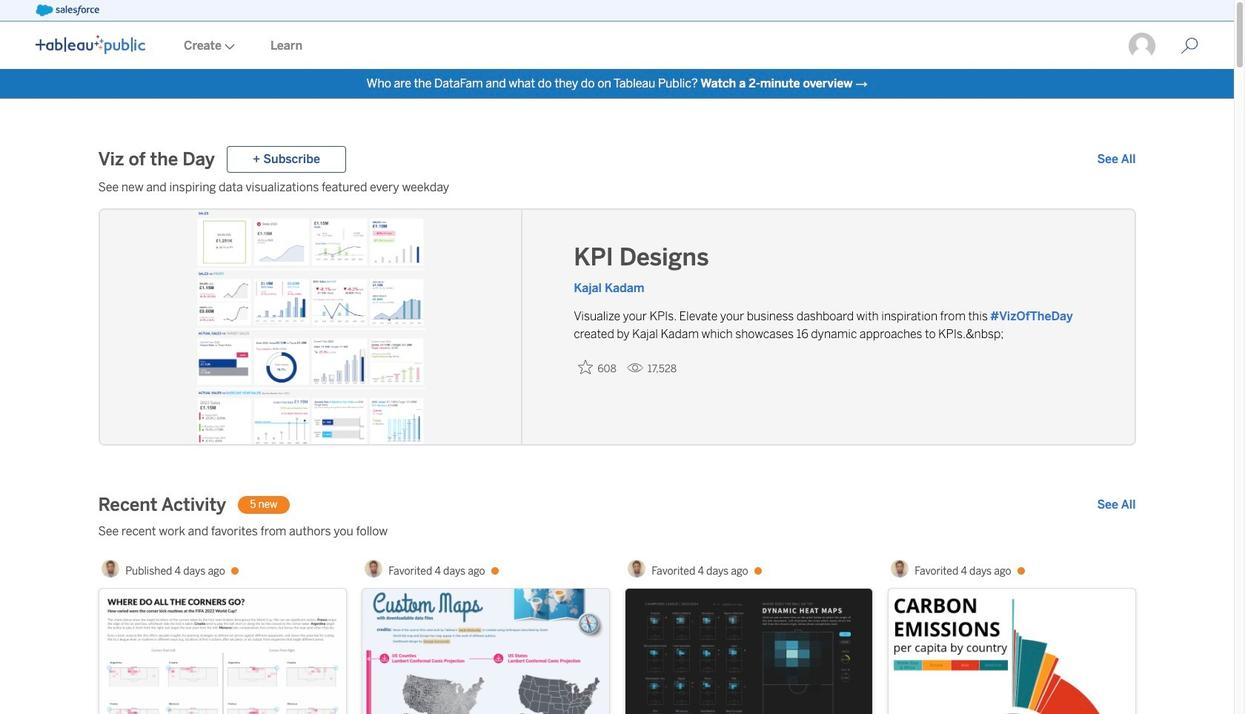 Task type: describe. For each thing, give the bounding box(es) containing it.
salesforce logo image
[[36, 4, 99, 16]]

1 workbook thumbnail image from the left
[[99, 589, 346, 714]]

see all recent activity element
[[1098, 496, 1136, 514]]

see new and inspiring data visualizations featured every weekday element
[[98, 179, 1136, 197]]

ben norland image for 2nd workbook thumbnail
[[365, 560, 383, 578]]

viz of the day heading
[[98, 148, 215, 171]]

create image
[[222, 44, 235, 50]]

ben norland image for first workbook thumbnail from the right
[[892, 560, 909, 578]]

add favorite image
[[579, 360, 593, 374]]

go to search image
[[1164, 37, 1217, 55]]



Task type: locate. For each thing, give the bounding box(es) containing it.
0 horizontal spatial ben norland image
[[102, 560, 120, 578]]

1 ben norland image from the left
[[102, 560, 120, 578]]

see recent work and favorites from authors you follow element
[[98, 523, 1136, 541]]

ben norland image
[[628, 560, 646, 578], [892, 560, 909, 578]]

1 horizontal spatial ben norland image
[[892, 560, 909, 578]]

see all viz of the day element
[[1098, 151, 1136, 168]]

2 workbook thumbnail image from the left
[[362, 589, 609, 714]]

logo image
[[36, 35, 145, 54]]

2 ben norland image from the left
[[892, 560, 909, 578]]

ben norland image for 4th workbook thumbnail from the right
[[102, 560, 120, 578]]

workbook thumbnail image
[[99, 589, 346, 714], [362, 589, 609, 714], [626, 589, 872, 714], [889, 589, 1136, 714]]

0 horizontal spatial ben norland image
[[628, 560, 646, 578]]

4 workbook thumbnail image from the left
[[889, 589, 1136, 714]]

tableau public viz of the day image
[[100, 210, 523, 447]]

recent activity heading
[[98, 493, 226, 517]]

Add Favorite button
[[574, 355, 621, 380]]

ben norland image
[[102, 560, 120, 578], [365, 560, 383, 578]]

3 workbook thumbnail image from the left
[[626, 589, 872, 714]]

ben norland image for third workbook thumbnail from the left
[[628, 560, 646, 578]]

1 horizontal spatial ben norland image
[[365, 560, 383, 578]]

gary.orlando image
[[1128, 31, 1158, 61]]

1 ben norland image from the left
[[628, 560, 646, 578]]

2 ben norland image from the left
[[365, 560, 383, 578]]



Task type: vqa. For each thing, say whether or not it's contained in the screenshot.
club,
no



